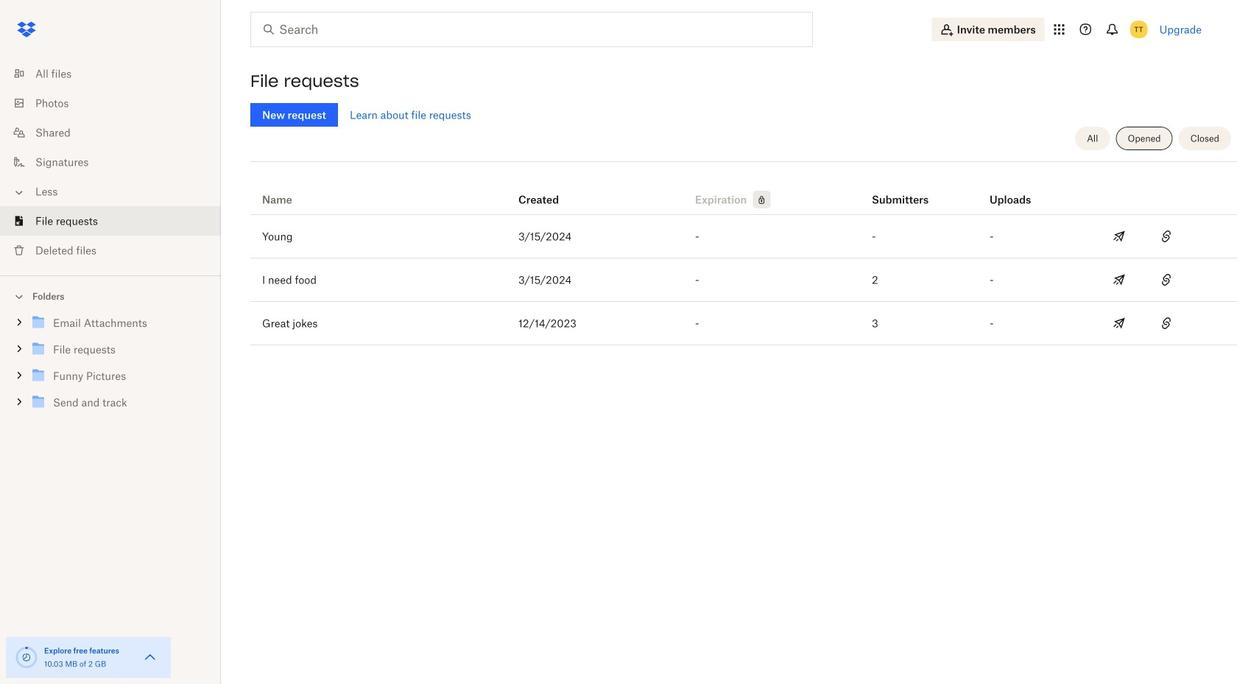 Task type: locate. For each thing, give the bounding box(es) containing it.
group
[[0, 307, 221, 427]]

quota usage image
[[15, 646, 38, 670]]

list
[[0, 50, 221, 276]]

row group
[[250, 215, 1238, 345]]

2 copy link image from the top
[[1158, 271, 1176, 289]]

table
[[250, 167, 1238, 345]]

0 vertical spatial send email image
[[1111, 228, 1129, 245]]

0 vertical spatial cell
[[1190, 215, 1238, 258]]

2 row from the top
[[250, 215, 1238, 259]]

send email image up send email icon
[[1111, 228, 1129, 245]]

1 horizontal spatial column header
[[990, 173, 1049, 208]]

cell for 2nd row
[[1190, 215, 1238, 258]]

1 vertical spatial send email image
[[1111, 315, 1129, 332]]

0 horizontal spatial column header
[[872, 173, 931, 208]]

dropbox image
[[12, 15, 41, 44]]

1 copy link image from the top
[[1158, 228, 1176, 245]]

3 row from the top
[[250, 259, 1238, 302]]

2 cell from the top
[[1190, 302, 1238, 345]]

list item
[[0, 206, 221, 236]]

cell
[[1190, 215, 1238, 258], [1190, 302, 1238, 345]]

send email image
[[1111, 228, 1129, 245], [1111, 315, 1129, 332]]

1 vertical spatial copy link image
[[1158, 271, 1176, 289]]

1 vertical spatial cell
[[1190, 302, 1238, 345]]

column header
[[872, 173, 931, 208], [990, 173, 1049, 208]]

2 column header from the left
[[990, 173, 1049, 208]]

2 vertical spatial copy link image
[[1158, 315, 1176, 332]]

3 copy link image from the top
[[1158, 315, 1176, 332]]

2 send email image from the top
[[1111, 315, 1129, 332]]

row
[[250, 167, 1238, 215], [250, 215, 1238, 259], [250, 259, 1238, 302], [250, 302, 1238, 345]]

copy link image
[[1158, 228, 1176, 245], [1158, 271, 1176, 289], [1158, 315, 1176, 332]]

0 vertical spatial copy link image
[[1158, 228, 1176, 245]]

send email image down send email icon
[[1111, 315, 1129, 332]]

1 cell from the top
[[1190, 215, 1238, 258]]



Task type: describe. For each thing, give the bounding box(es) containing it.
4 row from the top
[[250, 302, 1238, 345]]

1 send email image from the top
[[1111, 228, 1129, 245]]

pro trial element
[[747, 191, 771, 208]]

Search text field
[[279, 21, 782, 38]]

quota usage progress bar
[[15, 646, 38, 670]]

less image
[[12, 185, 27, 200]]

send email image
[[1111, 271, 1129, 289]]

copy link image for 2nd row's 'cell'
[[1158, 228, 1176, 245]]

1 column header from the left
[[872, 173, 931, 208]]

copy link image for 'cell' for 1st row from the bottom of the page
[[1158, 315, 1176, 332]]

cell for 1st row from the bottom of the page
[[1190, 302, 1238, 345]]

1 row from the top
[[250, 167, 1238, 215]]



Task type: vqa. For each thing, say whether or not it's contained in the screenshot.
cell to the top
yes



